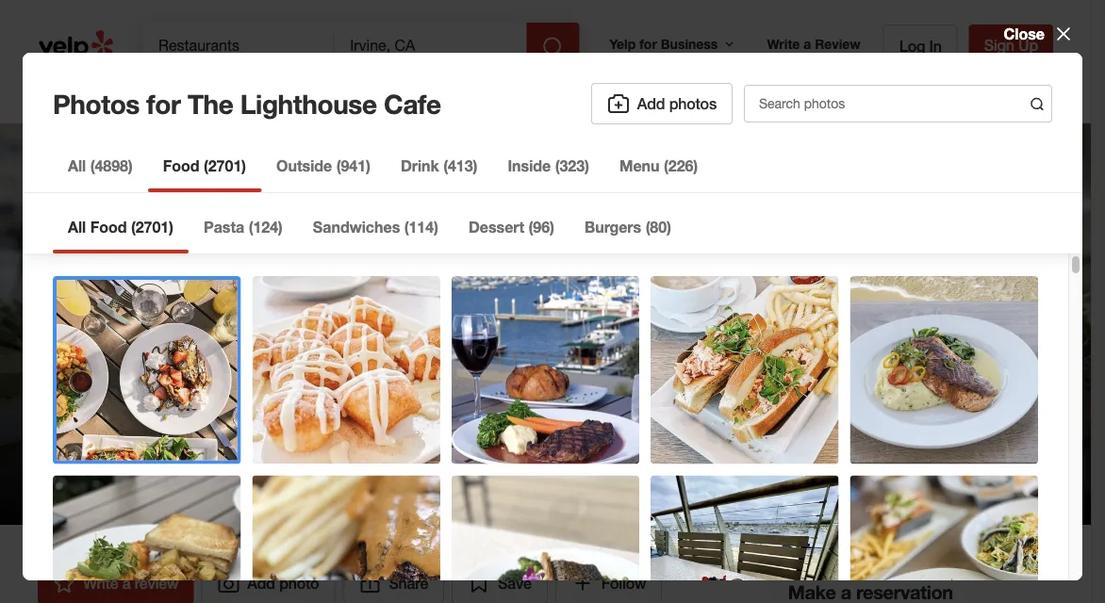 Task type: vqa. For each thing, say whether or not it's contained in the screenshot.
few
yes



Task type: locate. For each thing, give the bounding box(es) containing it.
up
[[1019, 36, 1038, 54]]

claimed
[[191, 403, 250, 421]]

&
[[391, 403, 401, 421]]

, left seafood link
[[457, 403, 462, 421]]

24 chevron down v2 image right restaurants
[[233, 81, 256, 104]]

2 all from the top
[[68, 218, 86, 236]]

close
[[1004, 25, 1045, 43]]

photos inside add photos link
[[669, 95, 717, 113]]

photos right 4.9k
[[952, 457, 1000, 474]]

1 vertical spatial tab list
[[53, 216, 687, 254]]

None search field
[[143, 23, 583, 68]]

1 vertical spatial write
[[83, 575, 118, 593]]

0 horizontal spatial services
[[325, 85, 375, 101]]

photos down business
[[669, 95, 717, 113]]

1 tab list from the top
[[53, 155, 713, 192]]

24 chevron down v2 image inside restaurants link
[[233, 81, 256, 104]]

a
[[804, 36, 811, 51], [355, 467, 363, 483], [122, 575, 131, 593]]

0 vertical spatial write
[[767, 36, 800, 51]]

0 vertical spatial the
[[188, 88, 233, 119]]

auto services link
[[417, 68, 555, 123]]

see hours
[[367, 439, 421, 452]]

cafe up american
[[512, 294, 611, 348]]

review
[[815, 36, 861, 51]]

1 vertical spatial a
[[355, 467, 363, 483]]

(4898)
[[90, 157, 133, 175]]

lighthouse up outside
[[240, 88, 377, 119]]

write right 24 star v2 icon
[[83, 575, 118, 593]]

(2701) up pasta
[[204, 157, 246, 175]]

1 horizontal spatial write
[[767, 36, 800, 51]]

1 vertical spatial cafe
[[512, 294, 611, 348]]

1 horizontal spatial cafe
[[512, 294, 611, 348]]

,
[[457, 403, 462, 421], [526, 403, 530, 421]]

tab list up sandwiches (114)
[[53, 155, 713, 192]]

verified
[[202, 467, 249, 483]]

1 vertical spatial lighthouse
[[263, 294, 500, 348]]

1 24 chevron down v2 image from the left
[[233, 81, 256, 104]]

(traditional)
[[607, 403, 691, 421]]

see all 4.9k photos
[[871, 457, 1000, 474]]

yelp
[[610, 36, 636, 51]]

1 vertical spatial photos
[[952, 457, 1000, 474]]

0 vertical spatial all
[[68, 157, 86, 175]]

log
[[900, 37, 926, 55]]

verified by the business a few days ago
[[202, 467, 450, 483]]

for
[[640, 36, 657, 51], [147, 88, 181, 119]]

ago
[[426, 467, 450, 483]]

see left the "all"
[[871, 457, 897, 474]]

auto services
[[432, 85, 514, 101]]

write for write a review
[[767, 36, 800, 51]]

0 horizontal spatial cafe
[[384, 88, 441, 119]]

photo of the lighthouse cafe - newport beach, ca, us. lemon blueberry ricotta pancakes special image
[[87, 124, 623, 525]]

lighthouse up (3,279
[[263, 294, 500, 348]]

menu
[[620, 157, 660, 175]]

24 chevron down v2 image
[[604, 81, 627, 104]]

24 save outline v2 image
[[468, 573, 491, 595]]

24 share v2 image
[[359, 573, 381, 595]]

1 all from the top
[[68, 157, 86, 175]]

save button
[[452, 563, 548, 604]]

all
[[901, 457, 916, 474]]

(3,279 reviews) link
[[374, 361, 480, 379]]

(96)
[[529, 218, 555, 236]]

for right yelp
[[640, 36, 657, 51]]

american (traditional) link
[[534, 403, 691, 421]]

services right home
[[325, 85, 375, 101]]

next image
[[1042, 309, 1065, 332]]

9:00
[[290, 436, 319, 454]]

2 24 chevron down v2 image from the left
[[379, 81, 402, 104]]

open 8:00 am - 9:00 pm
[[172, 436, 347, 454]]

services
[[325, 85, 375, 101], [463, 85, 514, 101]]

24 close v2 image
[[1053, 23, 1075, 45]]

1 vertical spatial see
[[871, 457, 897, 474]]

24 chevron down v2 image inside home services link
[[379, 81, 402, 104]]

add photos
[[637, 95, 717, 113]]

close button
[[1004, 23, 1075, 45]]

0 vertical spatial (2701)
[[204, 157, 246, 175]]

photos
[[53, 88, 140, 119]]

add right 24 camera v2 image
[[247, 575, 275, 593]]

0 horizontal spatial food
[[90, 218, 127, 236]]

16 claim filled v2 image
[[172, 405, 187, 420]]

follow button
[[555, 563, 662, 604]]

0 horizontal spatial photos
[[669, 95, 717, 113]]

food down (4898)
[[90, 218, 127, 236]]

all for all food (2701)
[[68, 218, 86, 236]]

burgers (80)
[[585, 218, 671, 236]]

share
[[389, 575, 428, 593]]

1 vertical spatial for
[[147, 88, 181, 119]]

see left hours
[[367, 439, 387, 452]]

tab list containing all (4898)
[[53, 155, 713, 192]]

breakfast & brunch link
[[317, 403, 457, 421]]

the up 3.8 star rating image
[[172, 294, 251, 348]]

0 horizontal spatial a
[[122, 575, 131, 593]]

0 horizontal spatial add
[[247, 575, 275, 593]]

all
[[68, 157, 86, 175], [68, 218, 86, 236]]

pasta (124)
[[204, 218, 283, 236]]

2 horizontal spatial a
[[804, 36, 811, 51]]

lighthouse
[[240, 88, 377, 119], [263, 294, 500, 348]]

see
[[367, 439, 387, 452], [871, 457, 897, 474]]

24 chevron down v2 image left auto
[[379, 81, 402, 104]]

all left (4898)
[[68, 157, 86, 175]]

for for photos
[[147, 88, 181, 119]]

1 horizontal spatial 24 chevron down v2 image
[[379, 81, 402, 104]]

tab list containing all food (2701)
[[53, 216, 687, 254]]

0 horizontal spatial 24 chevron down v2 image
[[233, 81, 256, 104]]

0 horizontal spatial (2701)
[[131, 218, 174, 236]]

0 vertical spatial see
[[367, 439, 387, 452]]

inside
[[508, 157, 551, 175]]

for right photos
[[147, 88, 181, 119]]

days
[[393, 467, 422, 483]]

seafood
[[466, 403, 526, 421]]

outside
[[276, 157, 332, 175]]

0 vertical spatial for
[[640, 36, 657, 51]]

add right 24 add photo v2
[[637, 95, 665, 113]]

1 horizontal spatial add
[[637, 95, 665, 113]]

food (2701)
[[163, 157, 246, 175]]

1 horizontal spatial see
[[871, 457, 897, 474]]

(3,279
[[374, 361, 416, 379]]

save
[[498, 575, 532, 593]]

0 vertical spatial food
[[163, 157, 200, 175]]

1 horizontal spatial ,
[[526, 403, 530, 421]]

the
[[188, 88, 233, 119], [172, 294, 251, 348]]

business
[[661, 36, 718, 51]]

(2701) left pasta
[[131, 218, 174, 236]]

(2701)
[[204, 157, 246, 175], [131, 218, 174, 236]]

drink
[[401, 157, 439, 175]]

1 vertical spatial all
[[68, 218, 86, 236]]

0 horizontal spatial for
[[147, 88, 181, 119]]

tab list down (941)
[[53, 216, 687, 254]]

more
[[570, 85, 601, 101]]

0 horizontal spatial ,
[[457, 403, 462, 421]]

0 vertical spatial cafe
[[384, 88, 441, 119]]

search image
[[542, 36, 564, 58]]

0 vertical spatial photos
[[669, 95, 717, 113]]

16 chevron down v2 image
[[722, 37, 737, 52]]

1 horizontal spatial photos
[[952, 457, 1000, 474]]

1 horizontal spatial a
[[355, 467, 363, 483]]

0 horizontal spatial see
[[367, 439, 387, 452]]

tab list
[[53, 155, 713, 192], [53, 216, 687, 254]]

the up food (2701) on the top of the page
[[188, 88, 233, 119]]

see hours link
[[359, 435, 430, 457]]

Search photos text field
[[744, 85, 1053, 123]]

1 vertical spatial the
[[172, 294, 251, 348]]

1 horizontal spatial services
[[463, 85, 514, 101]]

sign up link
[[969, 25, 1054, 66]]

write inside write a review link
[[83, 575, 118, 593]]

food right (4898)
[[163, 157, 200, 175]]

all down all (4898)
[[68, 218, 86, 236]]

add for add photo
[[247, 575, 275, 593]]

2 vertical spatial a
[[122, 575, 131, 593]]

1 , from the left
[[457, 403, 462, 421]]

more link
[[555, 68, 642, 123]]

0 vertical spatial a
[[804, 36, 811, 51]]

services right auto
[[463, 85, 514, 101]]

edit
[[711, 407, 732, 420]]

24 chevron down v2 image
[[233, 81, 256, 104], [379, 81, 402, 104]]

0 vertical spatial tab list
[[53, 155, 713, 192]]

0 horizontal spatial write
[[83, 575, 118, 593]]

drink (413)
[[401, 157, 478, 175]]

1 vertical spatial add
[[247, 575, 275, 593]]

1 horizontal spatial food
[[163, 157, 200, 175]]

review
[[135, 575, 179, 593]]

24 add photo v2 image
[[607, 92, 630, 115]]

cafe up the drink at the top
[[384, 88, 441, 119]]

by
[[253, 467, 268, 483]]

for inside button
[[640, 36, 657, 51]]

1 services from the left
[[325, 85, 375, 101]]

(413)
[[444, 157, 478, 175]]

write inside write a review link
[[767, 36, 800, 51]]

write right 16 chevron down v2 image
[[767, 36, 800, 51]]

reviews)
[[421, 361, 480, 379]]

2 , from the left
[[526, 403, 530, 421]]

edit button
[[703, 403, 741, 425]]

2 services from the left
[[463, 85, 514, 101]]

2 tab list from the top
[[53, 216, 687, 254]]

1 horizontal spatial for
[[640, 36, 657, 51]]

0 vertical spatial add
[[637, 95, 665, 113]]

1 horizontal spatial (2701)
[[204, 157, 246, 175]]

, left american
[[526, 403, 530, 421]]



Task type: describe. For each thing, give the bounding box(es) containing it.
(114)
[[404, 218, 439, 236]]

all for all (4898)
[[68, 157, 86, 175]]

business categories element
[[143, 68, 1054, 123]]

(80)
[[646, 218, 671, 236]]

menu (226)
[[620, 157, 698, 175]]

photo of the lighthouse cafe - newport beach, ca, us. sea bass (macadamia nut crusted)| mashed potato & spinach image
[[924, 124, 1105, 525]]

3.8 (3,279 reviews)
[[349, 361, 480, 379]]

add photo link
[[201, 563, 335, 604]]

the
[[272, 467, 292, 483]]

a for review
[[122, 575, 131, 593]]

sandwiches (114)
[[313, 218, 439, 236]]

services for home services
[[325, 85, 375, 101]]

sandwiches
[[313, 218, 400, 236]]

photos for the lighthouse cafe
[[53, 88, 441, 119]]

restaurants link
[[143, 68, 271, 123]]

photos inside the 'see all 4.9k photos' link
[[952, 457, 1000, 474]]

home
[[286, 85, 321, 101]]

write a review
[[767, 36, 861, 51]]

see for see all 4.9k photos
[[871, 457, 897, 474]]

follow
[[602, 575, 646, 593]]

hours
[[391, 439, 421, 452]]

home services link
[[271, 68, 417, 123]]

24 camera v2 image
[[217, 573, 240, 595]]

0 vertical spatial lighthouse
[[240, 88, 377, 119]]

3.8 star rating image
[[172, 355, 338, 385]]

all food (2701)
[[68, 218, 174, 236]]

dessert
[[469, 218, 525, 236]]

24 chevron down v2 image for home services
[[379, 81, 402, 104]]

24 star v2 image
[[53, 573, 75, 595]]

4.9k
[[920, 457, 948, 474]]

home services
[[286, 85, 375, 101]]

add photo
[[247, 575, 319, 593]]

outside (941)
[[276, 157, 371, 175]]

add photos link
[[591, 83, 733, 125]]

24 chevron down v2 image for restaurants
[[233, 81, 256, 104]]

pm
[[323, 436, 347, 454]]

inside (323)
[[508, 157, 589, 175]]

add for add photos
[[637, 95, 665, 113]]

(124)
[[249, 218, 283, 236]]

services for auto services
[[463, 85, 514, 101]]

am
[[251, 436, 275, 454]]

8:00
[[218, 436, 247, 454]]

the lighthouse cafe
[[172, 294, 611, 348]]

24 add v2 image
[[571, 573, 594, 595]]

-
[[280, 436, 286, 454]]

3.8
[[349, 361, 370, 379]]

all (4898)
[[68, 157, 133, 175]]

photo
[[279, 575, 319, 593]]

sign up
[[984, 36, 1038, 54]]

in
[[930, 37, 942, 55]]

log in
[[900, 37, 942, 55]]

open
[[172, 436, 210, 454]]

breakfast & brunch , seafood , american (traditional)
[[317, 403, 691, 421]]

yelp for business
[[610, 36, 718, 51]]

(226)
[[664, 157, 698, 175]]

seafood link
[[466, 403, 526, 421]]

photo of the lighthouse cafe - newport beach, ca, us. chipotle shrimp tacos - instagram @friesandchives image
[[0, 124, 87, 525]]

1 vertical spatial (2701)
[[131, 218, 174, 236]]

search image
[[1030, 96, 1045, 112]]

dessert (96)
[[469, 218, 555, 236]]

write a review
[[83, 575, 179, 593]]

1 vertical spatial food
[[90, 218, 127, 236]]

write a review link
[[38, 563, 194, 604]]

(323)
[[555, 157, 589, 175]]

write for write a review
[[83, 575, 118, 593]]

see for see hours
[[367, 439, 387, 452]]

yelp for business button
[[602, 27, 745, 61]]

brunch
[[405, 403, 457, 421]]

$$
[[275, 403, 292, 421]]

write a review link
[[760, 27, 868, 61]]

american
[[534, 403, 603, 421]]

see all 4.9k photos link
[[840, 442, 1031, 488]]

for for yelp
[[640, 36, 657, 51]]

a for review
[[804, 36, 811, 51]]

few
[[366, 467, 389, 483]]

restaurants
[[158, 85, 229, 101]]

burgers
[[585, 218, 642, 236]]

photo of the lighthouse cafe - newport beach, ca, us. cafe latte & iced coffee image
[[623, 124, 924, 525]]

log in link
[[883, 25, 958, 66]]

(941)
[[336, 157, 371, 175]]



